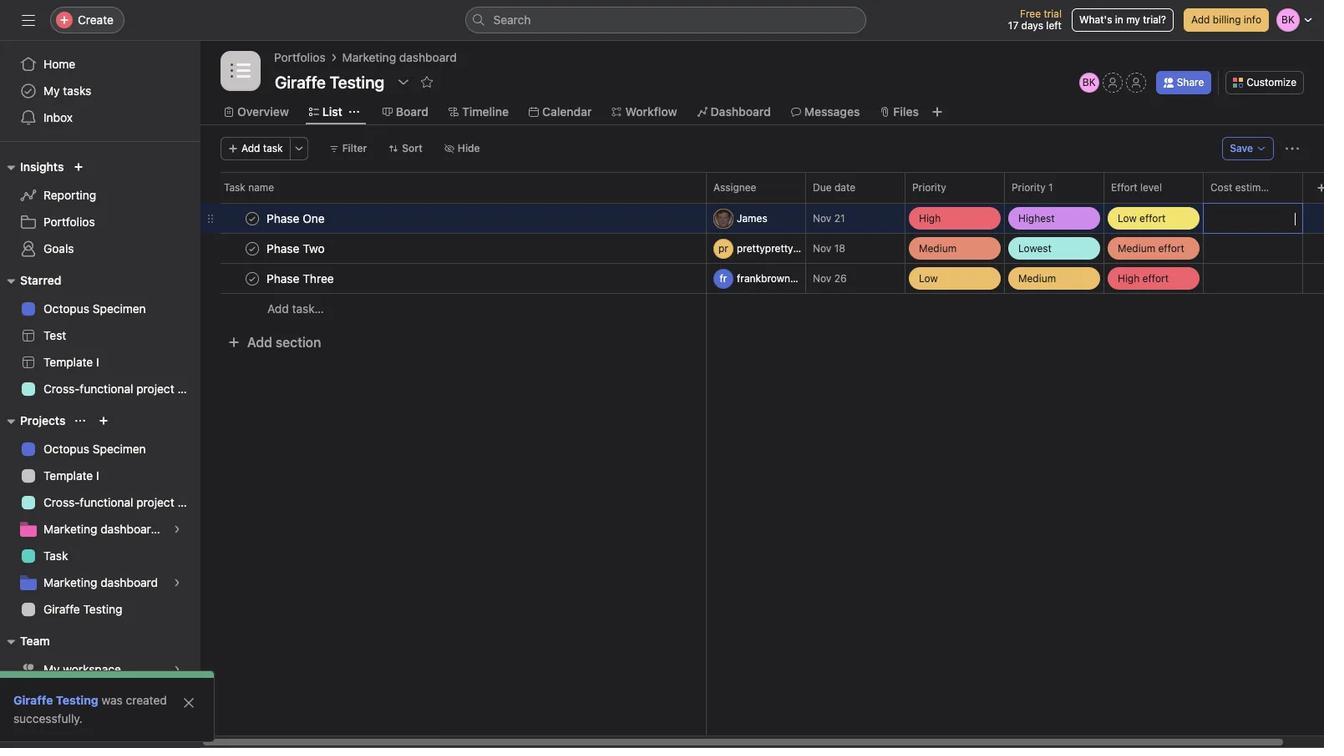 Task type: vqa. For each thing, say whether or not it's contained in the screenshot.
Team
yes



Task type: describe. For each thing, give the bounding box(es) containing it.
task name
[[224, 181, 274, 194]]

giraffe inside projects element
[[43, 603, 80, 617]]

date
[[835, 181, 856, 194]]

template inside starred element
[[43, 355, 93, 369]]

customize button
[[1226, 71, 1305, 94]]

low for low
[[919, 272, 938, 285]]

0 vertical spatial medium button
[[906, 234, 1005, 263]]

home link
[[10, 51, 191, 78]]

home
[[43, 57, 75, 71]]

octopus specimen for template i
[[43, 442, 146, 456]]

1 template i link from the top
[[10, 349, 191, 376]]

projects button
[[0, 411, 66, 431]]

created
[[126, 694, 167, 708]]

inbox
[[43, 110, 73, 125]]

timeline link
[[449, 103, 509, 121]]

fr button
[[714, 269, 802, 289]]

cross- for first cross-functional project plan link from the top of the page
[[43, 382, 80, 396]]

customize
[[1247, 76, 1297, 89]]

1 horizontal spatial dashboard
[[399, 50, 457, 64]]

cross-functional project plan for first cross-functional project plan link from the top of the page
[[43, 382, 200, 396]]

ja
[[718, 212, 729, 224]]

what's in my trial? button
[[1072, 8, 1174, 32]]

calendar link
[[529, 103, 592, 121]]

testing inside projects element
[[83, 603, 122, 617]]

teams element
[[0, 627, 201, 687]]

row containing fr
[[201, 263, 1325, 294]]

1 vertical spatial giraffe
[[13, 694, 53, 708]]

fr
[[720, 272, 728, 285]]

successfully.
[[13, 712, 83, 726]]

calendar
[[542, 104, 592, 119]]

tasks
[[63, 84, 91, 98]]

add task… button
[[267, 300, 324, 318]]

my for my tasks
[[43, 84, 60, 98]]

what's in my trial?
[[1080, 13, 1167, 26]]

dashboard inside projects element
[[100, 576, 158, 590]]

plan inside starred element
[[178, 382, 200, 396]]

pr
[[719, 242, 729, 254]]

new project or portfolio image
[[99, 416, 109, 426]]

hide sidebar image
[[22, 13, 35, 27]]

trial?
[[1144, 13, 1167, 26]]

test link
[[10, 323, 191, 349]]

billing
[[1213, 13, 1242, 26]]

filter
[[342, 142, 367, 155]]

Completed checkbox
[[242, 209, 262, 229]]

insights
[[20, 160, 64, 174]]

team button
[[0, 632, 50, 652]]

1 vertical spatial testing
[[56, 694, 98, 708]]

workflow
[[626, 104, 677, 119]]

save
[[1230, 142, 1254, 155]]

my
[[1127, 13, 1141, 26]]

effort level
[[1112, 181, 1163, 194]]

projects element
[[0, 406, 201, 627]]

marketing dashboard inside projects element
[[43, 576, 158, 590]]

add tab image
[[931, 105, 944, 119]]

free
[[1021, 8, 1041, 20]]

starred element
[[0, 266, 201, 406]]

new image
[[74, 162, 84, 172]]

phase one cell
[[201, 203, 707, 234]]

low for low effort
[[1118, 212, 1137, 224]]

level
[[1141, 181, 1163, 194]]

giraffe testing link inside projects element
[[10, 597, 191, 624]]

nov 18
[[813, 242, 846, 255]]

cost
[[1211, 181, 1233, 194]]

1 vertical spatial portfolios link
[[10, 209, 191, 236]]

close image
[[182, 697, 196, 710]]

more actions image for add task button on the left top
[[294, 144, 304, 154]]

due date
[[813, 181, 856, 194]]

low effort button
[[1105, 204, 1204, 233]]

project inside starred element
[[136, 382, 174, 396]]

highest
[[1019, 212, 1055, 224]]

add field image
[[1317, 183, 1325, 193]]

global element
[[0, 41, 201, 141]]

search list box
[[465, 7, 866, 33]]

estimate
[[1236, 181, 1276, 194]]

projects
[[20, 414, 66, 428]]

1 vertical spatial giraffe testing
[[13, 694, 98, 708]]

2 template i link from the top
[[10, 463, 191, 490]]

26
[[835, 272, 847, 285]]

filter button
[[321, 137, 375, 160]]

dashboards
[[100, 522, 164, 537]]

specimen for template i
[[93, 442, 146, 456]]

files link
[[880, 103, 919, 121]]

list link
[[309, 103, 343, 121]]

my for my workspace
[[43, 663, 60, 677]]

2 cross-functional project plan link from the top
[[10, 490, 200, 517]]

invite button
[[16, 712, 88, 742]]

share
[[1177, 76, 1205, 89]]

assignee
[[714, 181, 757, 194]]

task
[[263, 142, 283, 155]]

nov 21
[[813, 212, 845, 225]]

nov for nov 26
[[813, 272, 832, 285]]

sort button
[[381, 137, 430, 160]]

info
[[1244, 13, 1262, 26]]

list
[[322, 104, 343, 119]]

due
[[813, 181, 832, 194]]

inbox link
[[10, 104, 191, 131]]

board link
[[383, 103, 429, 121]]

goals
[[43, 242, 74, 256]]

hide
[[458, 142, 480, 155]]

see details, my workspace image
[[172, 665, 182, 675]]

timeline
[[462, 104, 509, 119]]

my tasks link
[[10, 78, 191, 104]]

row containing pr
[[201, 233, 1325, 264]]

board
[[396, 104, 429, 119]]

1 horizontal spatial portfolios link
[[274, 48, 326, 67]]

invite
[[47, 720, 77, 734]]

effort for low effort
[[1140, 212, 1166, 224]]

my tasks
[[43, 84, 91, 98]]

hide button
[[437, 137, 488, 160]]

list image
[[231, 61, 251, 81]]

add section button
[[221, 328, 328, 358]]

0 vertical spatial marketing dashboard link
[[342, 48, 457, 67]]

effort for high effort
[[1143, 272, 1169, 285]]

completed image for ja
[[242, 209, 262, 229]]

effort
[[1112, 181, 1138, 194]]

pr button
[[714, 239, 802, 259]]

nov 26
[[813, 272, 847, 285]]

my workspace link
[[10, 657, 191, 684]]

effort for medium effort
[[1159, 242, 1185, 254]]

medium effort
[[1118, 242, 1185, 254]]

high for high
[[919, 212, 941, 224]]

Phase One text field
[[263, 210, 330, 227]]

low effort
[[1118, 212, 1166, 224]]

dashboard
[[711, 104, 771, 119]]

marketing dashboards link
[[10, 517, 191, 543]]

free trial 17 days left
[[1009, 8, 1062, 32]]

add for add billing info
[[1192, 13, 1211, 26]]



Task type: locate. For each thing, give the bounding box(es) containing it.
dashboard down "task" link
[[100, 576, 158, 590]]

row up james
[[201, 172, 1325, 203]]

0 horizontal spatial portfolios link
[[10, 209, 191, 236]]

0 horizontal spatial task
[[43, 549, 68, 563]]

cross-
[[43, 382, 80, 396], [43, 496, 80, 510]]

0 horizontal spatial priority
[[913, 181, 947, 194]]

2 template i from the top
[[43, 469, 99, 483]]

1 template from the top
[[43, 355, 93, 369]]

2 octopus specimen link from the top
[[10, 436, 191, 463]]

octopus specimen inside starred element
[[43, 302, 146, 316]]

1 octopus from the top
[[43, 302, 89, 316]]

1 horizontal spatial priority
[[1012, 181, 1046, 194]]

octopus specimen link up the test
[[10, 296, 191, 323]]

1 vertical spatial octopus specimen
[[43, 442, 146, 456]]

completed image inside phase two cell
[[242, 239, 262, 259]]

1 octopus specimen link from the top
[[10, 296, 191, 323]]

add task… row
[[201, 293, 1325, 324]]

nov for nov 18
[[813, 242, 832, 255]]

2 my from the top
[[43, 663, 60, 677]]

1 vertical spatial portfolios
[[43, 215, 95, 229]]

1 cross- from the top
[[43, 382, 80, 396]]

add billing info
[[1192, 13, 1262, 26]]

add left task…
[[267, 302, 289, 316]]

show options image
[[397, 75, 410, 89]]

marketing for leftmost marketing dashboard link
[[43, 576, 97, 590]]

phase two cell
[[201, 233, 707, 264]]

priority left 1 in the top right of the page
[[1012, 181, 1046, 194]]

add
[[1192, 13, 1211, 26], [242, 142, 260, 155], [267, 302, 289, 316], [247, 335, 272, 350]]

— text field for medium effort
[[1211, 243, 1303, 256]]

1 vertical spatial effort
[[1159, 242, 1185, 254]]

2 i from the top
[[96, 469, 99, 483]]

1 vertical spatial giraffe testing link
[[13, 694, 98, 708]]

completed image
[[242, 209, 262, 229], [242, 239, 262, 259]]

Phase Three text field
[[263, 270, 339, 287]]

dashboard up 'add to starred' image
[[399, 50, 457, 64]]

row up pr "button"
[[201, 203, 1325, 234]]

2 completed image from the top
[[242, 239, 262, 259]]

portfolios down reporting
[[43, 215, 95, 229]]

template i down the test
[[43, 355, 99, 369]]

0 vertical spatial — text field
[[1211, 243, 1303, 256]]

cross- up marketing dashboards link
[[43, 496, 80, 510]]

octopus specimen link for template i
[[10, 436, 191, 463]]

0 vertical spatial marketing dashboard
[[342, 50, 457, 64]]

octopus specimen inside projects element
[[43, 442, 146, 456]]

functional
[[80, 382, 133, 396], [80, 496, 133, 510]]

testing up the invite
[[56, 694, 98, 708]]

0 horizontal spatial dashboard
[[100, 576, 158, 590]]

add inside row
[[267, 302, 289, 316]]

header untitled section tree grid
[[201, 203, 1325, 324]]

project down test link
[[136, 382, 174, 396]]

template inside projects element
[[43, 469, 93, 483]]

octopus for starred
[[43, 302, 89, 316]]

completed checkbox inside phase two cell
[[242, 239, 262, 259]]

row down pr "button"
[[201, 263, 1325, 294]]

specimen
[[93, 302, 146, 316], [93, 442, 146, 456]]

octopus up the test
[[43, 302, 89, 316]]

2 completed checkbox from the top
[[242, 269, 262, 289]]

0 vertical spatial cross-functional project plan
[[43, 382, 200, 396]]

marketing dashboard link up show options icon
[[342, 48, 457, 67]]

was
[[102, 694, 123, 708]]

cross-functional project plan up dashboards on the left of page
[[43, 496, 200, 510]]

lowest
[[1019, 242, 1052, 254]]

overview link
[[224, 103, 289, 121]]

0 vertical spatial cross-functional project plan link
[[10, 376, 200, 403]]

task down marketing dashboards link
[[43, 549, 68, 563]]

template down show options, current sort, top icon
[[43, 469, 93, 483]]

cross-functional project plan link up "new project or portfolio" image
[[10, 376, 200, 403]]

create
[[78, 13, 114, 27]]

octopus specimen link down "new project or portfolio" image
[[10, 436, 191, 463]]

my inside my tasks link
[[43, 84, 60, 98]]

priority up high dropdown button on the right of the page
[[913, 181, 947, 194]]

add inside 'button'
[[247, 335, 272, 350]]

workflow link
[[612, 103, 677, 121]]

portfolios link up list link
[[274, 48, 326, 67]]

1 specimen from the top
[[93, 302, 146, 316]]

testing
[[83, 603, 122, 617], [56, 694, 98, 708]]

0 horizontal spatial more actions image
[[294, 144, 304, 154]]

cross-functional project plan inside projects element
[[43, 496, 200, 510]]

1 vertical spatial my
[[43, 663, 60, 677]]

2 specimen from the top
[[93, 442, 146, 456]]

nov for nov 21
[[813, 212, 832, 225]]

my
[[43, 84, 60, 98], [43, 663, 60, 677]]

my workspace
[[43, 663, 121, 677]]

low down high dropdown button on the right of the page
[[919, 272, 938, 285]]

0 vertical spatial specimen
[[93, 302, 146, 316]]

1 vertical spatial i
[[96, 469, 99, 483]]

1 plan from the top
[[178, 382, 200, 396]]

0 horizontal spatial portfolios
[[43, 215, 95, 229]]

1 octopus specimen from the top
[[43, 302, 146, 316]]

cross- up projects
[[43, 382, 80, 396]]

completed image inside phase one cell
[[242, 209, 262, 229]]

giraffe testing up the teams element at left bottom
[[43, 603, 122, 617]]

row down show options image
[[221, 202, 1325, 204]]

1 completed image from the top
[[242, 209, 262, 229]]

i down test link
[[96, 355, 99, 369]]

giraffe testing inside projects element
[[43, 603, 122, 617]]

1 vertical spatial template i
[[43, 469, 99, 483]]

0 vertical spatial plan
[[178, 382, 200, 396]]

completed checkbox down completed checkbox at the left of the page
[[242, 239, 262, 259]]

0 horizontal spatial high
[[919, 212, 941, 224]]

i up "marketing dashboards"
[[96, 469, 99, 483]]

starred button
[[0, 271, 61, 291]]

row containing ja
[[201, 203, 1325, 234]]

more actions image
[[1286, 142, 1300, 155], [294, 144, 304, 154]]

add left "task" on the top left of page
[[242, 142, 260, 155]]

2 vertical spatial nov
[[813, 272, 832, 285]]

more actions image for save popup button
[[1286, 142, 1300, 155]]

cross-functional project plan
[[43, 382, 200, 396], [43, 496, 200, 510]]

add billing info button
[[1184, 8, 1270, 32]]

0 vertical spatial effort
[[1140, 212, 1166, 224]]

0 horizontal spatial medium button
[[906, 234, 1005, 263]]

octopus specimen link for test
[[10, 296, 191, 323]]

left
[[1047, 19, 1062, 32]]

giraffe up successfully.
[[13, 694, 53, 708]]

specimen for test
[[93, 302, 146, 316]]

giraffe testing link
[[10, 597, 191, 624], [13, 694, 98, 708]]

octopus specimen down "new project or portfolio" image
[[43, 442, 146, 456]]

1 completed checkbox from the top
[[242, 239, 262, 259]]

None text field
[[271, 67, 389, 97], [1211, 213, 1303, 226], [271, 67, 389, 97], [1211, 213, 1303, 226]]

marketing dashboard link
[[342, 48, 457, 67], [10, 570, 191, 597]]

2 priority from the left
[[1012, 181, 1046, 194]]

marketing dashboard down "task" link
[[43, 576, 158, 590]]

reporting link
[[10, 182, 191, 209]]

1 vertical spatial octopus specimen link
[[10, 436, 191, 463]]

add task
[[242, 142, 283, 155]]

1 vertical spatial project
[[136, 496, 174, 510]]

1 template i from the top
[[43, 355, 99, 369]]

task for task name
[[224, 181, 246, 194]]

1
[[1049, 181, 1054, 194]]

functional for first cross-functional project plan link from the top of the page
[[80, 382, 133, 396]]

1 vertical spatial task
[[43, 549, 68, 563]]

2 — text field from the top
[[1211, 273, 1303, 286]]

specimen up test link
[[93, 302, 146, 316]]

in
[[1116, 13, 1124, 26]]

high for high effort
[[1118, 272, 1140, 285]]

messages link
[[791, 103, 860, 121]]

0 vertical spatial template i
[[43, 355, 99, 369]]

project up see details, marketing dashboards icon
[[136, 496, 174, 510]]

trial
[[1044, 8, 1062, 20]]

task link
[[10, 543, 191, 570]]

was created successfully.
[[13, 694, 167, 726]]

0 vertical spatial low
[[1118, 212, 1137, 224]]

octopus inside starred element
[[43, 302, 89, 316]]

1 horizontal spatial portfolios
[[274, 50, 326, 64]]

1 vertical spatial high
[[1118, 272, 1140, 285]]

more actions image right save popup button
[[1286, 142, 1300, 155]]

2 vertical spatial effort
[[1143, 272, 1169, 285]]

medium inside popup button
[[1118, 242, 1156, 254]]

tab actions image
[[349, 107, 359, 117]]

show options, current sort, top image
[[76, 416, 86, 426]]

template i inside projects element
[[43, 469, 99, 483]]

1 vertical spatial dashboard
[[100, 576, 158, 590]]

row up fr 'button'
[[201, 233, 1325, 264]]

Phase Two text field
[[263, 240, 330, 257]]

i inside starred element
[[96, 355, 99, 369]]

17
[[1009, 19, 1019, 32]]

1 — text field from the top
[[1211, 243, 1303, 256]]

1 cross-functional project plan from the top
[[43, 382, 200, 396]]

row containing task name
[[201, 172, 1325, 203]]

0 vertical spatial my
[[43, 84, 60, 98]]

save button
[[1223, 137, 1275, 160]]

effort down medium effort popup button
[[1143, 272, 1169, 285]]

1 priority from the left
[[913, 181, 947, 194]]

portfolios link down reporting
[[10, 209, 191, 236]]

my inside my workspace link
[[43, 663, 60, 677]]

1 nov from the top
[[813, 212, 832, 225]]

template i down show options, current sort, top icon
[[43, 469, 99, 483]]

functional inside projects element
[[80, 496, 133, 510]]

i inside projects element
[[96, 469, 99, 483]]

high down medium effort
[[1118, 272, 1140, 285]]

bk
[[1083, 76, 1096, 89]]

medium for the topmost the medium "dropdown button"
[[919, 242, 957, 254]]

marketing for marketing dashboards link
[[43, 522, 97, 537]]

high effort button
[[1105, 264, 1204, 293]]

nov left 26
[[813, 272, 832, 285]]

1 functional from the top
[[80, 382, 133, 396]]

0 vertical spatial giraffe testing
[[43, 603, 122, 617]]

functional inside starred element
[[80, 382, 133, 396]]

1 vertical spatial specimen
[[93, 442, 146, 456]]

task left name
[[224, 181, 246, 194]]

2 template from the top
[[43, 469, 93, 483]]

18
[[835, 242, 846, 255]]

0 vertical spatial i
[[96, 355, 99, 369]]

add for add section
[[247, 335, 272, 350]]

functional up "marketing dashboards"
[[80, 496, 133, 510]]

0 vertical spatial project
[[136, 382, 174, 396]]

add for add task
[[242, 142, 260, 155]]

completed image for pr
[[242, 239, 262, 259]]

1 vertical spatial medium button
[[1005, 264, 1104, 293]]

0 horizontal spatial medium
[[919, 242, 957, 254]]

share button
[[1156, 71, 1212, 94]]

what's
[[1080, 13, 1113, 26]]

0 vertical spatial template
[[43, 355, 93, 369]]

1 vertical spatial cross-
[[43, 496, 80, 510]]

1 vertical spatial template
[[43, 469, 93, 483]]

0 vertical spatial portfolios
[[274, 50, 326, 64]]

portfolios inside insights element
[[43, 215, 95, 229]]

octopus specimen for test
[[43, 302, 146, 316]]

dashboard
[[399, 50, 457, 64], [100, 576, 158, 590]]

low inside popup button
[[1118, 212, 1137, 224]]

bk button
[[1080, 73, 1100, 93]]

2 functional from the top
[[80, 496, 133, 510]]

1 vertical spatial plan
[[178, 496, 200, 510]]

completed checkbox left the 'phase three' text box at the left of page
[[242, 269, 262, 289]]

medium for rightmost the medium "dropdown button"
[[1019, 272, 1057, 285]]

nov left the 21
[[813, 212, 832, 225]]

1 my from the top
[[43, 84, 60, 98]]

2 cross- from the top
[[43, 496, 80, 510]]

my left tasks
[[43, 84, 60, 98]]

giraffe testing link up successfully.
[[13, 694, 98, 708]]

0 vertical spatial functional
[[80, 382, 133, 396]]

show options image
[[782, 183, 792, 193]]

task
[[224, 181, 246, 194], [43, 549, 68, 563]]

specimen inside projects element
[[93, 442, 146, 456]]

more actions image right "task" on the top left of page
[[294, 144, 304, 154]]

search button
[[465, 7, 866, 33]]

2 octopus specimen from the top
[[43, 442, 146, 456]]

specimen inside starred element
[[93, 302, 146, 316]]

1 vertical spatial template i link
[[10, 463, 191, 490]]

0 vertical spatial octopus specimen link
[[10, 296, 191, 323]]

task inside projects element
[[43, 549, 68, 563]]

marketing up tab actions "icon"
[[342, 50, 396, 64]]

see details, marketing dashboards image
[[172, 525, 182, 535]]

high button
[[906, 204, 1005, 233]]

1 horizontal spatial medium
[[1019, 272, 1057, 285]]

giraffe up team
[[43, 603, 80, 617]]

plan inside projects element
[[178, 496, 200, 510]]

0 vertical spatial testing
[[83, 603, 122, 617]]

1 vertical spatial octopus
[[43, 442, 89, 456]]

days
[[1022, 19, 1044, 32]]

cross- inside starred element
[[43, 382, 80, 396]]

0 vertical spatial portfolios link
[[274, 48, 326, 67]]

1 i from the top
[[96, 355, 99, 369]]

completed image down task name
[[242, 209, 262, 229]]

low inside popup button
[[919, 272, 938, 285]]

0 vertical spatial giraffe testing link
[[10, 597, 191, 624]]

0 vertical spatial marketing
[[342, 50, 396, 64]]

nov left the 18
[[813, 242, 832, 255]]

medium button down lowest popup button
[[1005, 264, 1104, 293]]

0 vertical spatial completed checkbox
[[242, 239, 262, 259]]

marketing down "task" link
[[43, 576, 97, 590]]

low down effort on the top of the page
[[1118, 212, 1137, 224]]

cross-functional project plan link
[[10, 376, 200, 403], [10, 490, 200, 517]]

completed checkbox inside phase three cell
[[242, 269, 262, 289]]

medium button
[[906, 234, 1005, 263], [1005, 264, 1104, 293]]

cross- inside projects element
[[43, 496, 80, 510]]

effort up medium effort
[[1140, 212, 1166, 224]]

add section
[[247, 335, 321, 350]]

0 vertical spatial octopus specimen
[[43, 302, 146, 316]]

template i link up "marketing dashboards"
[[10, 463, 191, 490]]

cross-functional project plan up "new project or portfolio" image
[[43, 382, 200, 396]]

1 vertical spatial marketing dashboard
[[43, 576, 158, 590]]

test
[[43, 328, 66, 343]]

0 vertical spatial high
[[919, 212, 941, 224]]

— text field for high effort
[[1211, 273, 1303, 286]]

octopus down show options, current sort, top icon
[[43, 442, 89, 456]]

task for task
[[43, 549, 68, 563]]

0 horizontal spatial marketing dashboard
[[43, 576, 158, 590]]

medium down high dropdown button on the right of the page
[[919, 242, 957, 254]]

cross-functional project plan link up "marketing dashboards"
[[10, 490, 200, 517]]

template i link down the test
[[10, 349, 191, 376]]

priority for priority
[[913, 181, 947, 194]]

medium down lowest
[[1019, 272, 1057, 285]]

add task…
[[267, 302, 324, 316]]

0 vertical spatial nov
[[813, 212, 832, 225]]

testing up the teams element at left bottom
[[83, 603, 122, 617]]

1 vertical spatial completed image
[[242, 239, 262, 259]]

insights button
[[0, 157, 64, 177]]

add left billing
[[1192, 13, 1211, 26]]

2 horizontal spatial medium
[[1118, 242, 1156, 254]]

1 vertical spatial low
[[919, 272, 938, 285]]

priority for priority 1
[[1012, 181, 1046, 194]]

i
[[96, 355, 99, 369], [96, 469, 99, 483]]

1 cross-functional project plan link from the top
[[10, 376, 200, 403]]

completed image
[[242, 269, 262, 289]]

1 vertical spatial marketing dashboard link
[[10, 570, 191, 597]]

1 vertical spatial cross-functional project plan link
[[10, 490, 200, 517]]

completed checkbox for fr
[[242, 269, 262, 289]]

high
[[919, 212, 941, 224], [1118, 272, 1140, 285]]

row
[[201, 172, 1325, 203], [221, 202, 1325, 204], [201, 203, 1325, 234], [201, 233, 1325, 264], [201, 263, 1325, 294]]

add for add task…
[[267, 302, 289, 316]]

add left section on the top left
[[247, 335, 272, 350]]

section
[[276, 335, 321, 350]]

task…
[[292, 302, 324, 316]]

marketing dashboard up show options icon
[[342, 50, 457, 64]]

cross- for first cross-functional project plan link from the bottom
[[43, 496, 80, 510]]

marketing dashboards
[[43, 522, 164, 537]]

0 horizontal spatial marketing dashboard link
[[10, 570, 191, 597]]

template down the test
[[43, 355, 93, 369]]

0 vertical spatial octopus
[[43, 302, 89, 316]]

2 plan from the top
[[178, 496, 200, 510]]

0 vertical spatial cross-
[[43, 382, 80, 396]]

— text field
[[1211, 243, 1303, 256], [1211, 273, 1303, 286]]

giraffe testing up successfully.
[[13, 694, 98, 708]]

high up low popup button
[[919, 212, 941, 224]]

0 horizontal spatial low
[[919, 272, 938, 285]]

octopus for projects
[[43, 442, 89, 456]]

1 horizontal spatial medium button
[[1005, 264, 1104, 293]]

effort
[[1140, 212, 1166, 224], [1159, 242, 1185, 254], [1143, 272, 1169, 285]]

lowest button
[[1005, 234, 1104, 263]]

medium button up low popup button
[[906, 234, 1005, 263]]

medium down low effort
[[1118, 242, 1156, 254]]

specimen down "new project or portfolio" image
[[93, 442, 146, 456]]

0 vertical spatial task
[[224, 181, 246, 194]]

1 vertical spatial nov
[[813, 242, 832, 255]]

0 vertical spatial dashboard
[[399, 50, 457, 64]]

1 horizontal spatial high
[[1118, 272, 1140, 285]]

1 vertical spatial completed checkbox
[[242, 269, 262, 289]]

giraffe testing link up the teams element at left bottom
[[10, 597, 191, 624]]

functional for first cross-functional project plan link from the bottom
[[80, 496, 133, 510]]

octopus specimen up test link
[[43, 302, 146, 316]]

3 nov from the top
[[813, 272, 832, 285]]

overview
[[237, 104, 289, 119]]

2 project from the top
[[136, 496, 174, 510]]

cross-functional project plan for first cross-functional project plan link from the bottom
[[43, 496, 200, 510]]

1 vertical spatial cross-functional project plan
[[43, 496, 200, 510]]

2 nov from the top
[[813, 242, 832, 255]]

Completed checkbox
[[242, 239, 262, 259], [242, 269, 262, 289]]

see details, marketing dashboard image
[[172, 578, 182, 588]]

1 vertical spatial — text field
[[1211, 273, 1303, 286]]

0 vertical spatial template i link
[[10, 349, 191, 376]]

marketing dashboard
[[342, 50, 457, 64], [43, 576, 158, 590]]

completed image down completed checkbox at the left of the page
[[242, 239, 262, 259]]

team
[[20, 634, 50, 649]]

0 vertical spatial completed image
[[242, 209, 262, 229]]

1 horizontal spatial marketing dashboard link
[[342, 48, 457, 67]]

completed checkbox for pr
[[242, 239, 262, 259]]

2 octopus from the top
[[43, 442, 89, 456]]

insights element
[[0, 152, 201, 266]]

high effort
[[1118, 272, 1169, 285]]

0 vertical spatial giraffe
[[43, 603, 80, 617]]

octopus specimen
[[43, 302, 146, 316], [43, 442, 146, 456]]

goals link
[[10, 236, 191, 262]]

phase three cell
[[201, 263, 707, 294]]

1 horizontal spatial task
[[224, 181, 246, 194]]

add to starred image
[[421, 75, 434, 89]]

my down team
[[43, 663, 60, 677]]

cross-functional project plan inside starred element
[[43, 382, 200, 396]]

1 horizontal spatial marketing dashboard
[[342, 50, 457, 64]]

effort inside dropdown button
[[1143, 272, 1169, 285]]

template i inside starred element
[[43, 355, 99, 369]]

1 horizontal spatial more actions image
[[1286, 142, 1300, 155]]

2 cross-functional project plan from the top
[[43, 496, 200, 510]]

1 project from the top
[[136, 382, 174, 396]]

plan
[[178, 382, 200, 396], [178, 496, 200, 510]]

2 vertical spatial marketing
[[43, 576, 97, 590]]

21
[[835, 212, 845, 225]]

effort down the low effort popup button at the top right of page
[[1159, 242, 1185, 254]]

1 horizontal spatial low
[[1118, 212, 1137, 224]]

1 vertical spatial marketing
[[43, 522, 97, 537]]

portfolios up list link
[[274, 50, 326, 64]]

marketing up "task" link
[[43, 522, 97, 537]]

octopus inside projects element
[[43, 442, 89, 456]]

1 vertical spatial functional
[[80, 496, 133, 510]]

template i link
[[10, 349, 191, 376], [10, 463, 191, 490]]

functional up "new project or portfolio" image
[[80, 382, 133, 396]]

marketing dashboard link down marketing dashboards link
[[10, 570, 191, 597]]

giraffe testing
[[43, 603, 122, 617], [13, 694, 98, 708]]



